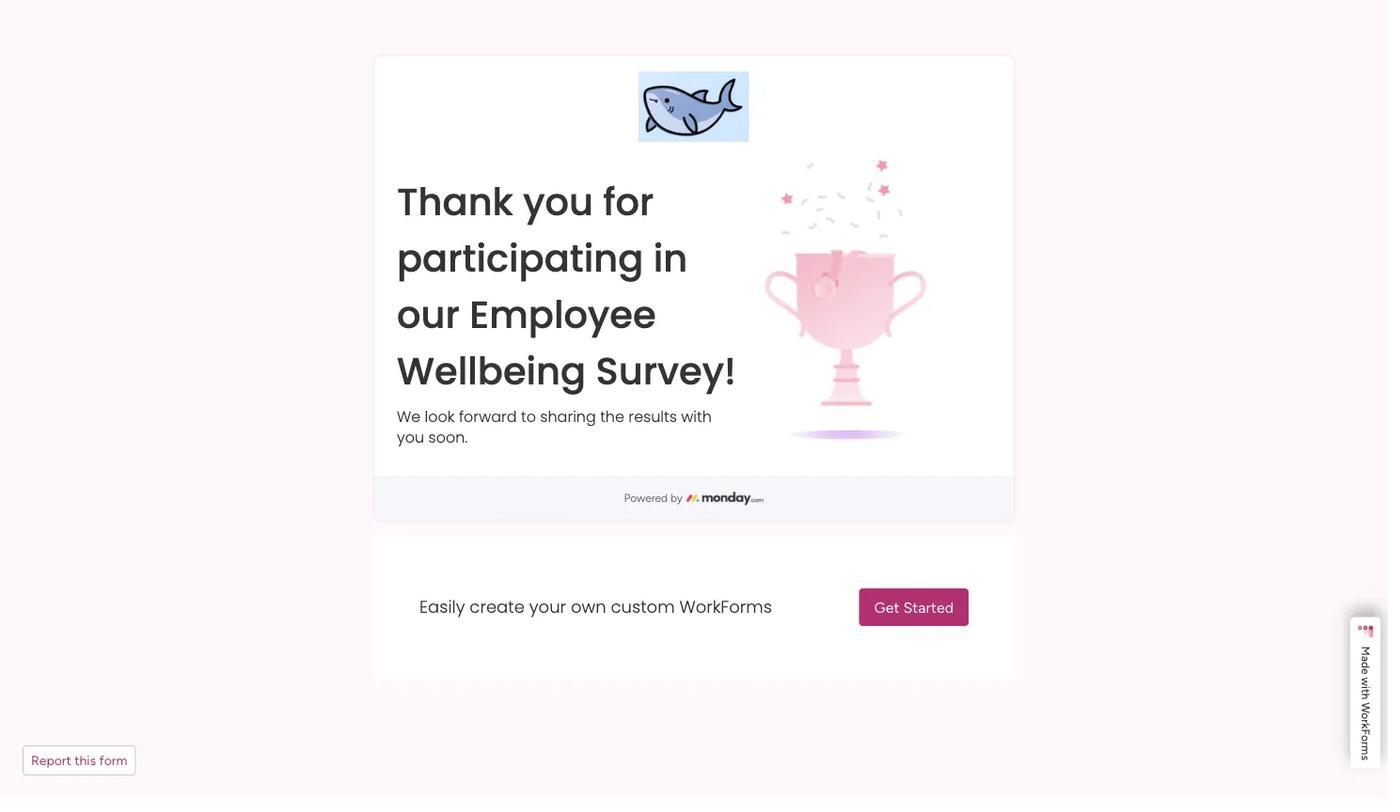 Task type: locate. For each thing, give the bounding box(es) containing it.
soon.
[[428, 427, 468, 448]]

o up k
[[1359, 713, 1373, 720]]

o
[[1359, 713, 1373, 720], [1359, 736, 1373, 742]]

w
[[1359, 703, 1373, 713]]

wellbeing
[[397, 345, 586, 398]]

1 horizontal spatial you
[[523, 176, 593, 228]]

in
[[653, 232, 688, 285]]

m
[[1359, 746, 1373, 756]]

r down f
[[1359, 742, 1373, 746]]

participating
[[397, 232, 644, 285]]

1 vertical spatial r
[[1359, 742, 1373, 746]]

your
[[529, 596, 566, 620]]

o up m
[[1359, 736, 1373, 742]]

0 vertical spatial r
[[1359, 720, 1373, 724]]

workforms
[[680, 596, 772, 620]]

easily
[[420, 596, 465, 620]]

this
[[75, 753, 96, 769]]

1 o from the top
[[1359, 713, 1373, 720]]

1 vertical spatial o
[[1359, 736, 1373, 742]]

m
[[1359, 647, 1373, 656]]

employee
[[470, 288, 656, 341]]

report
[[31, 753, 71, 769]]

report this form button
[[23, 746, 136, 776]]

r
[[1359, 720, 1373, 724], [1359, 742, 1373, 746]]

you
[[523, 176, 593, 228], [397, 427, 424, 448]]

you left the look
[[397, 427, 424, 448]]

0 vertical spatial you
[[523, 176, 593, 228]]

lottie animation image
[[739, 146, 953, 447]]

create
[[470, 596, 525, 620]]

m a d e w i t h w o r k f o r m s button
[[1351, 618, 1381, 768]]

e
[[1359, 669, 1373, 675]]

our
[[397, 288, 460, 341]]

you up participating
[[523, 176, 593, 228]]

0 vertical spatial o
[[1359, 713, 1373, 720]]

1 r from the top
[[1359, 720, 1373, 724]]

t
[[1359, 689, 1373, 694]]

get
[[874, 599, 900, 617]]

monday_logo_full image
[[687, 489, 764, 508]]

f
[[1359, 729, 1373, 736]]

form logo image
[[639, 71, 750, 142]]

powered by link
[[374, 476, 1014, 521]]

r up f
[[1359, 720, 1373, 724]]

form form
[[0, 0, 1388, 799]]

0 horizontal spatial you
[[397, 427, 424, 448]]

lottie animation element
[[739, 146, 953, 451]]

a
[[1359, 656, 1373, 662]]

we
[[397, 406, 421, 428]]



Task type: describe. For each thing, give the bounding box(es) containing it.
h
[[1359, 694, 1373, 700]]

results
[[629, 406, 677, 428]]

thank you for participating in our employee wellbeing survey! we look forward to sharing the results with you soon.
[[397, 176, 736, 448]]

with
[[681, 406, 712, 428]]

s
[[1359, 756, 1373, 761]]

powered by
[[624, 492, 683, 505]]

thank
[[397, 176, 513, 228]]

d
[[1359, 662, 1373, 669]]

k
[[1359, 724, 1373, 729]]

1 vertical spatial you
[[397, 427, 424, 448]]

form
[[99, 753, 127, 769]]

2 o from the top
[[1359, 736, 1373, 742]]

own
[[571, 596, 606, 620]]

powered
[[624, 492, 668, 505]]

by
[[671, 492, 683, 505]]

survey!
[[596, 345, 736, 398]]

look
[[425, 406, 455, 428]]

easily create your own custom workforms
[[420, 596, 772, 620]]

get started button
[[859, 589, 969, 627]]

sharing
[[540, 406, 596, 428]]

2 r from the top
[[1359, 742, 1373, 746]]

i
[[1359, 687, 1373, 689]]

started
[[903, 599, 954, 617]]

report this form
[[31, 753, 127, 769]]

w
[[1359, 678, 1373, 687]]

custom
[[611, 596, 675, 620]]

for
[[603, 176, 654, 228]]

get started
[[874, 599, 954, 617]]

the
[[600, 406, 625, 428]]

forward
[[459, 406, 517, 428]]

m a d e w i t h w o r k f o r m s
[[1359, 647, 1373, 761]]

to
[[521, 406, 536, 428]]



Task type: vqa. For each thing, say whether or not it's contained in the screenshot.
else
no



